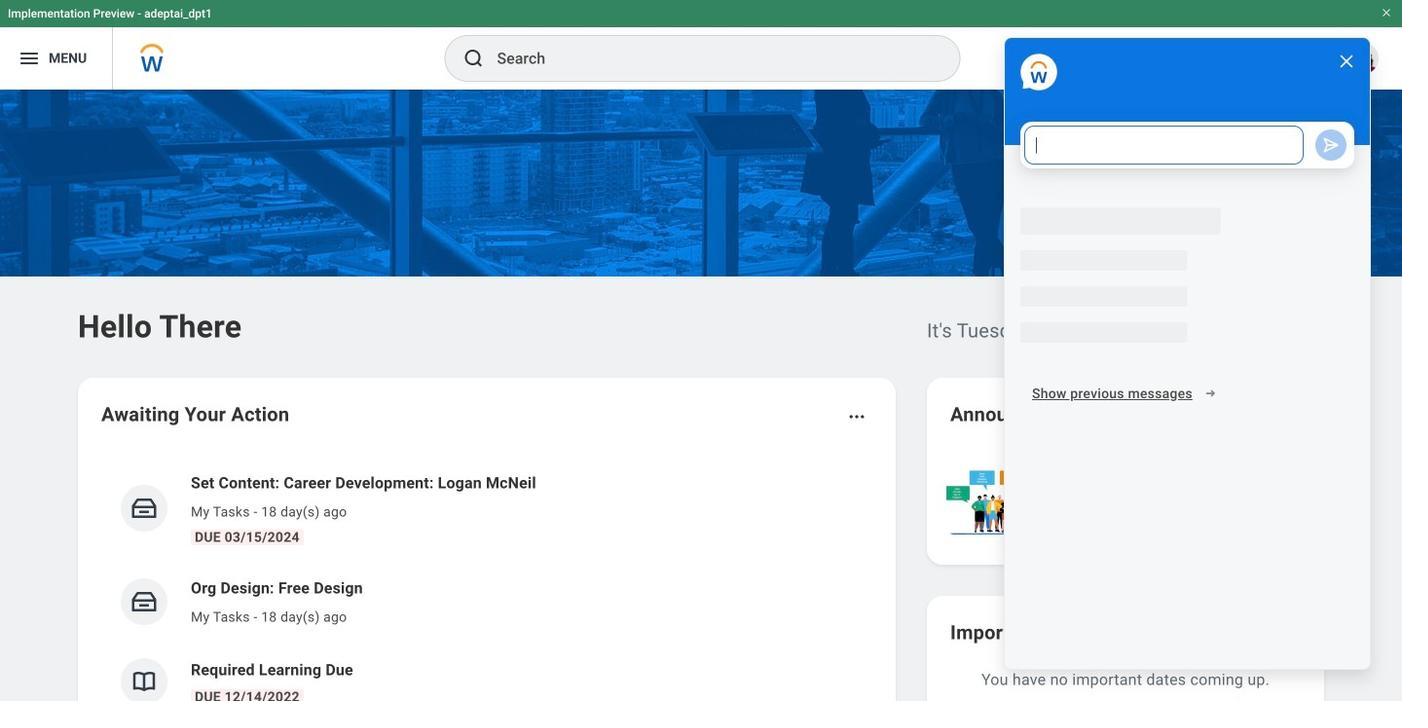 Task type: locate. For each thing, give the bounding box(es) containing it.
1 vertical spatial inbox image
[[130, 587, 159, 617]]

1 inbox image from the top
[[130, 494, 159, 523]]

list
[[943, 452, 1403, 542], [101, 456, 873, 701]]

0 horizontal spatial list
[[101, 456, 873, 701]]

1 horizontal spatial list
[[943, 452, 1403, 542]]

0 vertical spatial inbox image
[[130, 494, 159, 523]]

search image
[[462, 47, 486, 70]]

banner
[[0, 0, 1403, 90]]

close environment banner image
[[1381, 7, 1393, 19]]

main content
[[0, 90, 1403, 701]]

2 inbox image from the top
[[130, 587, 159, 617]]

send image
[[1322, 135, 1341, 155]]

x image
[[1337, 52, 1357, 71]]

None text field
[[1025, 126, 1304, 165]]

related actions image
[[847, 407, 867, 427]]

inbox image
[[130, 494, 159, 523], [130, 587, 159, 617]]



Task type: describe. For each thing, give the bounding box(es) containing it.
justify image
[[18, 47, 41, 70]]

notifications element
[[1227, 37, 1282, 80]]

my tasks element
[[1282, 37, 1336, 80]]

Search Workday  search field
[[497, 37, 920, 80]]

arrow right small image
[[1201, 384, 1220, 403]]

book open image
[[130, 667, 159, 696]]

profile logan mcneil image
[[1348, 43, 1379, 78]]



Task type: vqa. For each thing, say whether or not it's contained in the screenshot.
arrow right small icon
yes



